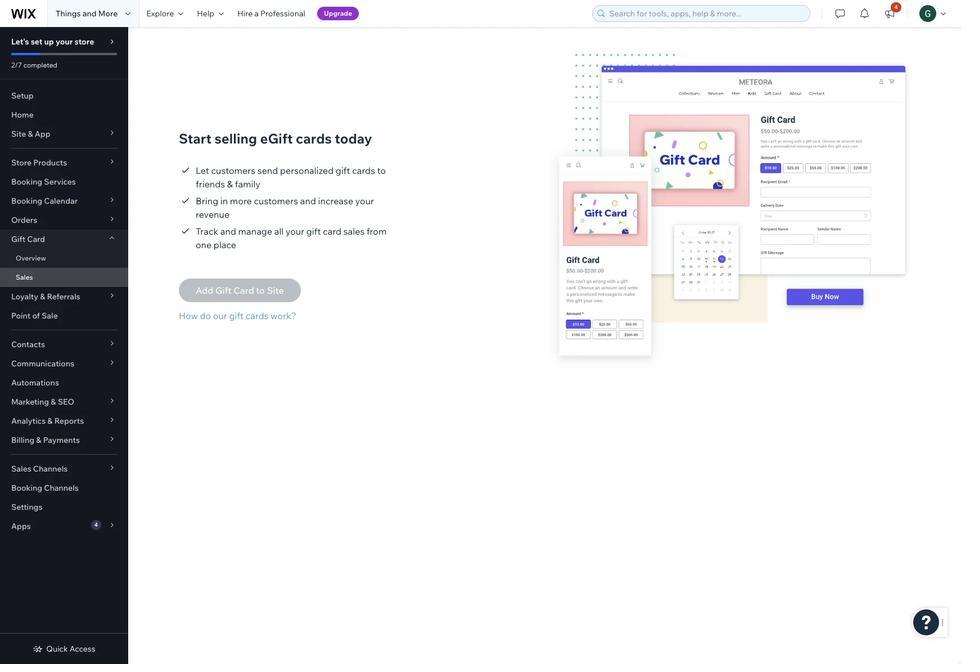 Task type: vqa. For each thing, say whether or not it's contained in the screenshot.
revenue
yes



Task type: describe. For each thing, give the bounding box(es) containing it.
4 inside button
[[895, 3, 898, 11]]

loyalty & referrals button
[[0, 287, 128, 306]]

completed
[[23, 61, 57, 69]]

billing & payments
[[11, 435, 80, 445]]

cards inside let customers send personalized gift cards to friends & family bring in more customers and increase your revenue track and manage all your gift card sales from one place
[[352, 165, 375, 176]]

booking services
[[11, 177, 76, 187]]

2/7 completed
[[11, 61, 57, 69]]

automations link
[[0, 373, 128, 392]]

& for seo
[[51, 397, 56, 407]]

place
[[214, 239, 236, 250]]

quick
[[46, 644, 68, 654]]

2 horizontal spatial your
[[356, 195, 374, 207]]

things
[[56, 8, 81, 19]]

in
[[221, 195, 228, 207]]

let customers send personalized gift cards to friends & family bring in more customers and increase your revenue track and manage all your gift card sales from one place
[[196, 165, 387, 250]]

app
[[35, 129, 50, 139]]

more
[[98, 8, 118, 19]]

let
[[196, 165, 209, 176]]

point
[[11, 311, 31, 321]]

booking for booking calendar
[[11, 196, 42, 206]]

home link
[[0, 105, 128, 124]]

upgrade button
[[317, 7, 359, 20]]

setup
[[11, 91, 34, 101]]

selling
[[215, 130, 257, 147]]

sales
[[344, 226, 365, 237]]

store
[[75, 37, 94, 47]]

site & app button
[[0, 124, 128, 144]]

point of sale
[[11, 311, 58, 321]]

revenue
[[196, 209, 230, 220]]

let's set up your store
[[11, 37, 94, 47]]

track
[[196, 226, 218, 237]]

access
[[70, 644, 95, 654]]

marketing & seo button
[[0, 392, 128, 411]]

work?
[[271, 310, 297, 321]]

booking calendar button
[[0, 191, 128, 210]]

products
[[33, 158, 67, 168]]

help
[[197, 8, 214, 19]]

home
[[11, 110, 34, 120]]

family
[[235, 178, 261, 190]]

communications button
[[0, 354, 128, 373]]

booking for booking channels
[[11, 483, 42, 493]]

all
[[274, 226, 284, 237]]

egift
[[260, 130, 293, 147]]

card
[[323, 226, 342, 237]]

marketing & seo
[[11, 397, 74, 407]]

manage
[[238, 226, 272, 237]]

a
[[255, 8, 259, 19]]

increase
[[318, 195, 354, 207]]

0 vertical spatial and
[[83, 8, 97, 19]]

to
[[377, 165, 386, 176]]

setup link
[[0, 86, 128, 105]]

& for referrals
[[40, 292, 45, 302]]

gift
[[11, 234, 25, 244]]

card
[[27, 234, 45, 244]]

& inside let customers send personalized gift cards to friends & family bring in more customers and increase your revenue track and manage all your gift card sales from one place
[[227, 178, 233, 190]]

orders button
[[0, 210, 128, 230]]

up
[[44, 37, 54, 47]]

set
[[31, 37, 42, 47]]

seo
[[58, 397, 74, 407]]

store products button
[[0, 153, 128, 172]]

calendar
[[44, 196, 78, 206]]

1 horizontal spatial gift
[[307, 226, 321, 237]]

4 inside the "sidebar" element
[[94, 521, 98, 528]]

site & app
[[11, 129, 50, 139]]

start
[[179, 130, 212, 147]]

sale
[[42, 311, 58, 321]]

sales for sales
[[16, 273, 33, 281]]

2 vertical spatial your
[[286, 226, 305, 237]]

booking channels link
[[0, 478, 128, 497]]

billing
[[11, 435, 34, 445]]

1 vertical spatial customers
[[254, 195, 298, 207]]

settings
[[11, 502, 42, 512]]

one
[[196, 239, 212, 250]]

more
[[230, 195, 252, 207]]

2 vertical spatial and
[[220, 226, 236, 237]]

& for app
[[28, 129, 33, 139]]

apps
[[11, 521, 31, 531]]

analytics & reports button
[[0, 411, 128, 431]]

analytics
[[11, 416, 46, 426]]

do
[[200, 310, 211, 321]]

sales channels
[[11, 464, 68, 474]]

booking services link
[[0, 172, 128, 191]]

our
[[213, 310, 227, 321]]



Task type: locate. For each thing, give the bounding box(es) containing it.
settings link
[[0, 497, 128, 517]]

booking calendar
[[11, 196, 78, 206]]

booking for booking services
[[11, 177, 42, 187]]

0 vertical spatial gift
[[336, 165, 350, 176]]

upgrade
[[324, 9, 352, 17]]

0 vertical spatial cards
[[296, 130, 332, 147]]

bring
[[196, 195, 219, 207]]

2 booking from the top
[[11, 196, 42, 206]]

billing & payments button
[[0, 431, 128, 450]]

gift card
[[11, 234, 45, 244]]

0 vertical spatial booking
[[11, 177, 42, 187]]

0 horizontal spatial your
[[56, 37, 73, 47]]

& right loyalty
[[40, 292, 45, 302]]

store products
[[11, 158, 67, 168]]

friends
[[196, 178, 225, 190]]

how do our gift cards work?
[[179, 310, 297, 321]]

2 horizontal spatial and
[[300, 195, 316, 207]]

2 horizontal spatial cards
[[352, 165, 375, 176]]

customers
[[211, 165, 256, 176], [254, 195, 298, 207]]

contacts button
[[0, 335, 128, 354]]

channels inside 'dropdown button'
[[33, 464, 68, 474]]

4
[[895, 3, 898, 11], [94, 521, 98, 528]]

your right up
[[56, 37, 73, 47]]

customers up family
[[211, 165, 256, 176]]

personalized
[[280, 165, 334, 176]]

your right increase
[[356, 195, 374, 207]]

1 vertical spatial sales
[[11, 464, 31, 474]]

1 vertical spatial your
[[356, 195, 374, 207]]

1 vertical spatial cards
[[352, 165, 375, 176]]

0 horizontal spatial cards
[[246, 310, 269, 321]]

booking down 'store' at the left
[[11, 177, 42, 187]]

loyalty
[[11, 292, 38, 302]]

& inside marketing & seo popup button
[[51, 397, 56, 407]]

sales link
[[0, 268, 128, 287]]

quick access button
[[33, 644, 95, 654]]

sales channels button
[[0, 459, 128, 478]]

and left increase
[[300, 195, 316, 207]]

point of sale link
[[0, 306, 128, 325]]

your
[[56, 37, 73, 47], [356, 195, 374, 207], [286, 226, 305, 237]]

how
[[179, 310, 198, 321]]

2/7
[[11, 61, 22, 69]]

communications
[[11, 358, 74, 369]]

from
[[367, 226, 387, 237]]

sales up loyalty
[[16, 273, 33, 281]]

0 vertical spatial customers
[[211, 165, 256, 176]]

1 horizontal spatial 4
[[895, 3, 898, 11]]

& for payments
[[36, 435, 41, 445]]

overview link
[[0, 249, 128, 268]]

channels for sales channels
[[33, 464, 68, 474]]

& left family
[[227, 178, 233, 190]]

channels
[[33, 464, 68, 474], [44, 483, 79, 493]]

3 booking from the top
[[11, 483, 42, 493]]

gift up increase
[[336, 165, 350, 176]]

2 vertical spatial booking
[[11, 483, 42, 493]]

1 vertical spatial and
[[300, 195, 316, 207]]

1 vertical spatial 4
[[94, 521, 98, 528]]

booking up orders
[[11, 196, 42, 206]]

explore
[[146, 8, 174, 19]]

0 vertical spatial sales
[[16, 273, 33, 281]]

& left the seo
[[51, 397, 56, 407]]

how do our gift cards work? button
[[179, 309, 301, 322]]

sales down billing
[[11, 464, 31, 474]]

& left reports
[[47, 416, 53, 426]]

channels for booking channels
[[44, 483, 79, 493]]

Search for tools, apps, help & more... field
[[606, 6, 807, 21]]

customers up all in the left of the page
[[254, 195, 298, 207]]

of
[[32, 311, 40, 321]]

1 vertical spatial gift
[[307, 226, 321, 237]]

sales inside 'dropdown button'
[[11, 464, 31, 474]]

reports
[[54, 416, 84, 426]]

gift inside button
[[229, 310, 244, 321]]

1 horizontal spatial your
[[286, 226, 305, 237]]

your inside the "sidebar" element
[[56, 37, 73, 47]]

orders
[[11, 215, 37, 225]]

1 horizontal spatial cards
[[296, 130, 332, 147]]

gift left card
[[307, 226, 321, 237]]

cards
[[296, 130, 332, 147], [352, 165, 375, 176], [246, 310, 269, 321]]

payments
[[43, 435, 80, 445]]

channels up the booking channels
[[33, 464, 68, 474]]

gift card button
[[0, 230, 128, 249]]

contacts
[[11, 339, 45, 349]]

4 button
[[878, 0, 903, 27]]

cards inside button
[[246, 310, 269, 321]]

store
[[11, 158, 32, 168]]

overview
[[16, 254, 46, 262]]

& right billing
[[36, 435, 41, 445]]

hire a professional link
[[231, 0, 312, 27]]

let's
[[11, 37, 29, 47]]

2 vertical spatial cards
[[246, 310, 269, 321]]

booking up settings
[[11, 483, 42, 493]]

& right site
[[28, 129, 33, 139]]

0 vertical spatial channels
[[33, 464, 68, 474]]

2 horizontal spatial gift
[[336, 165, 350, 176]]

professional
[[261, 8, 306, 19]]

things and more
[[56, 8, 118, 19]]

cards left work? at top left
[[246, 310, 269, 321]]

0 vertical spatial 4
[[895, 3, 898, 11]]

2 vertical spatial gift
[[229, 310, 244, 321]]

& inside site & app dropdown button
[[28, 129, 33, 139]]

& for reports
[[47, 416, 53, 426]]

sales for sales channels
[[11, 464, 31, 474]]

automations
[[11, 378, 59, 388]]

sidebar element
[[0, 27, 128, 664]]

& inside the analytics & reports popup button
[[47, 416, 53, 426]]

& inside billing & payments dropdown button
[[36, 435, 41, 445]]

gift right 'our'
[[229, 310, 244, 321]]

and left more
[[83, 8, 97, 19]]

1 vertical spatial channels
[[44, 483, 79, 493]]

referrals
[[47, 292, 80, 302]]

channels down sales channels 'dropdown button'
[[44, 483, 79, 493]]

hire a professional
[[238, 8, 306, 19]]

&
[[28, 129, 33, 139], [227, 178, 233, 190], [40, 292, 45, 302], [51, 397, 56, 407], [47, 416, 53, 426], [36, 435, 41, 445]]

and up place
[[220, 226, 236, 237]]

help button
[[190, 0, 231, 27]]

sales
[[16, 273, 33, 281], [11, 464, 31, 474]]

gift
[[336, 165, 350, 176], [307, 226, 321, 237], [229, 310, 244, 321]]

0 horizontal spatial and
[[83, 8, 97, 19]]

& inside loyalty & referrals dropdown button
[[40, 292, 45, 302]]

start selling egift cards today
[[179, 130, 372, 147]]

cards left to
[[352, 165, 375, 176]]

1 booking from the top
[[11, 177, 42, 187]]

booking channels
[[11, 483, 79, 493]]

0 horizontal spatial gift
[[229, 310, 244, 321]]

site
[[11, 129, 26, 139]]

loyalty & referrals
[[11, 292, 80, 302]]

0 vertical spatial your
[[56, 37, 73, 47]]

quick access
[[46, 644, 95, 654]]

0 horizontal spatial 4
[[94, 521, 98, 528]]

cards up personalized
[[296, 130, 332, 147]]

your right all in the left of the page
[[286, 226, 305, 237]]

1 horizontal spatial and
[[220, 226, 236, 237]]

and
[[83, 8, 97, 19], [300, 195, 316, 207], [220, 226, 236, 237]]

send
[[258, 165, 278, 176]]

analytics & reports
[[11, 416, 84, 426]]

booking inside dropdown button
[[11, 196, 42, 206]]

services
[[44, 177, 76, 187]]

1 vertical spatial booking
[[11, 196, 42, 206]]



